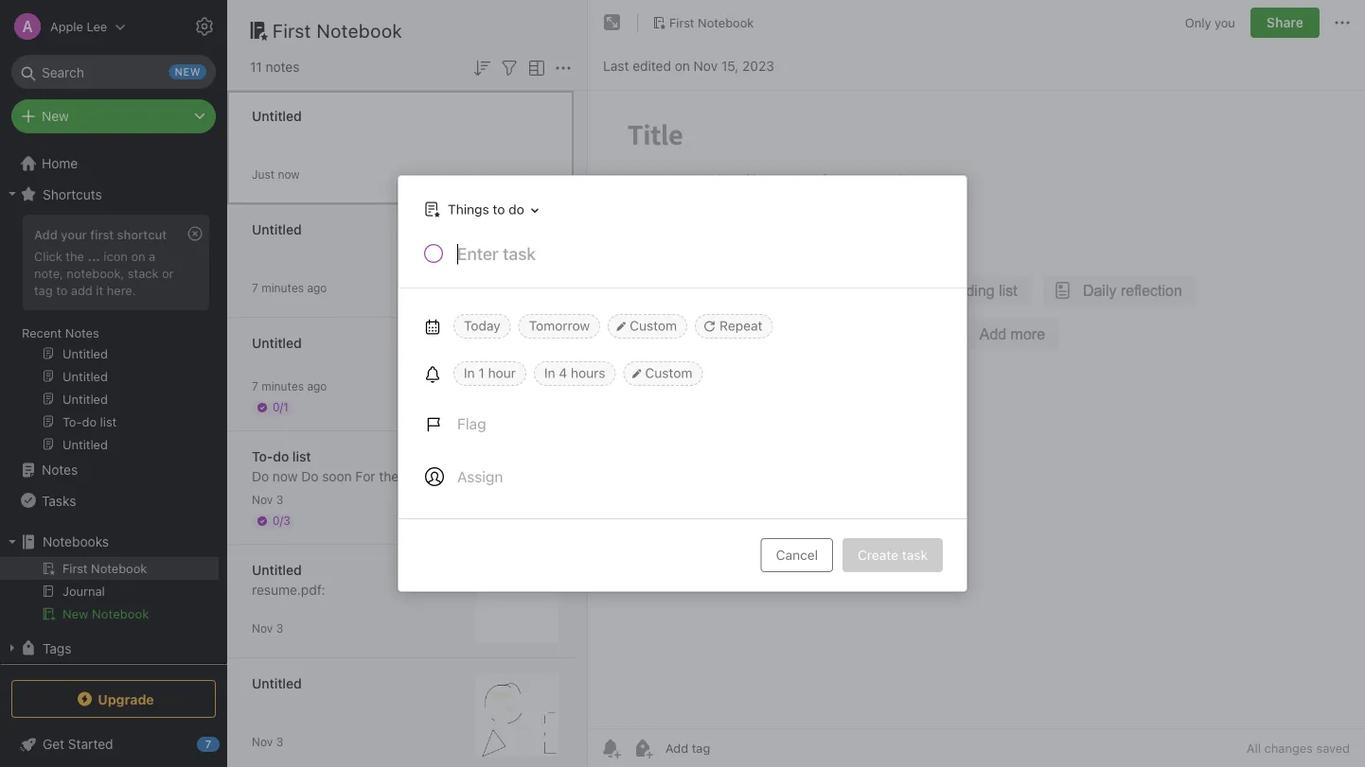 Task type: locate. For each thing, give the bounding box(es) containing it.
1 horizontal spatial the
[[379, 469, 399, 485]]

list
[[292, 449, 311, 465]]

changes
[[1265, 742, 1313, 756]]

do inside note list element
[[273, 449, 289, 465]]

2 7 minutes ago from the top
[[252, 380, 327, 393]]

flag button
[[414, 401, 498, 447]]

in 4 hours button
[[534, 362, 616, 386]]

2 do from the left
[[301, 469, 319, 485]]

0 vertical spatial custom button
[[608, 314, 688, 339]]

1 3 from the top
[[276, 494, 283, 507]]

1 horizontal spatial first notebook
[[669, 15, 754, 29]]

0 vertical spatial custom
[[630, 318, 677, 334]]

untitled
[[252, 108, 302, 124], [252, 222, 302, 238], [252, 336, 302, 351], [252, 563, 302, 579], [252, 677, 302, 692]]

0/3
[[273, 515, 290, 528]]

notes
[[65, 326, 99, 340], [42, 463, 78, 478]]

first notebook inside note list element
[[273, 19, 403, 41]]

here.
[[107, 283, 136, 297]]

2 ago from the top
[[307, 380, 327, 393]]

1 horizontal spatial notebook
[[317, 19, 403, 41]]

first inside note list element
[[273, 19, 311, 41]]

0 horizontal spatial in
[[464, 365, 475, 381]]

0 vertical spatial new
[[42, 108, 69, 124]]

new up tags
[[62, 607, 88, 622]]

group containing add your first shortcut
[[0, 209, 219, 463]]

group
[[0, 209, 219, 463]]

upgrade button
[[11, 681, 216, 719]]

on
[[675, 58, 690, 74], [131, 249, 145, 263]]

share button
[[1251, 8, 1320, 38]]

new
[[42, 108, 69, 124], [62, 607, 88, 622]]

first notebook inside button
[[669, 15, 754, 29]]

1 horizontal spatial do
[[509, 201, 524, 217]]

Note Editor text field
[[588, 91, 1365, 729]]

1 ago from the top
[[307, 282, 327, 295]]

minutes
[[262, 282, 304, 295], [262, 380, 304, 393]]

0 vertical spatial nov 3
[[252, 494, 283, 507]]

click
[[34, 249, 62, 263]]

2 in from the left
[[544, 365, 555, 381]]

2023
[[742, 58, 775, 74]]

cell
[[0, 558, 219, 580]]

untitled up 0/1
[[252, 336, 302, 351]]

to-
[[252, 449, 273, 465]]

now down 'to-do list'
[[273, 469, 298, 485]]

custom for in 4 hours
[[645, 365, 693, 381]]

assign
[[457, 468, 503, 486]]

5 untitled from the top
[[252, 677, 302, 692]]

1 do from the left
[[252, 469, 269, 485]]

shortcut
[[117, 227, 167, 241]]

to inside icon on a note, notebook, stack or tag to add it here.
[[56, 283, 68, 297]]

things to do button
[[415, 196, 545, 223], [419, 196, 545, 223]]

custom button down the enter task text box
[[608, 314, 688, 339]]

custom for tomorrow
[[630, 318, 677, 334]]

nov 3 for 2nd thumbnail from the bottom
[[252, 623, 283, 636]]

tag
[[34, 283, 53, 297]]

add tag image
[[632, 738, 654, 760]]

first notebook
[[669, 15, 754, 29], [273, 19, 403, 41]]

3 nov 3 from the top
[[252, 736, 283, 749]]

None search field
[[25, 55, 203, 89]]

1 horizontal spatial first
[[669, 15, 695, 29]]

in left '4' on the left
[[544, 365, 555, 381]]

1 horizontal spatial in
[[544, 365, 555, 381]]

1 vertical spatial 7
[[252, 380, 258, 393]]

new for new
[[42, 108, 69, 124]]

tomorrow button
[[519, 314, 600, 339]]

expand note image
[[601, 11, 624, 34]]

notebook for first notebook button
[[698, 15, 754, 29]]

1 in from the left
[[464, 365, 475, 381]]

3 for 1st thumbnail from the bottom
[[276, 736, 283, 749]]

3
[[276, 494, 283, 507], [276, 623, 283, 636], [276, 736, 283, 749]]

0 horizontal spatial the
[[66, 249, 84, 263]]

1 vertical spatial notes
[[42, 463, 78, 478]]

future
[[402, 469, 439, 485]]

0 horizontal spatial do
[[273, 449, 289, 465]]

settings image
[[193, 15, 216, 38]]

first
[[669, 15, 695, 29], [273, 19, 311, 41]]

1 horizontal spatial on
[[675, 58, 690, 74]]

tree
[[0, 149, 227, 736]]

do
[[252, 469, 269, 485], [301, 469, 319, 485]]

new for new notebook
[[62, 607, 88, 622]]

do left list
[[273, 449, 289, 465]]

now for do
[[273, 469, 298, 485]]

1 nov 3 from the top
[[252, 494, 283, 507]]

on left a
[[131, 249, 145, 263]]

new button
[[11, 99, 216, 134]]

last
[[603, 58, 629, 74]]

nov 3
[[252, 494, 283, 507], [252, 623, 283, 636], [252, 736, 283, 749]]

1 vertical spatial custom
[[645, 365, 693, 381]]

new inside popup button
[[42, 108, 69, 124]]

create
[[858, 548, 899, 563]]

notebooks link
[[0, 527, 219, 558]]

tomorrow
[[529, 318, 590, 334]]

tree containing home
[[0, 149, 227, 736]]

1 vertical spatial minutes
[[262, 380, 304, 393]]

15,
[[721, 58, 739, 74]]

thumbnail image
[[475, 561, 559, 644], [475, 675, 559, 758]]

custom button
[[608, 314, 688, 339], [623, 362, 703, 386]]

2 horizontal spatial notebook
[[698, 15, 754, 29]]

2 minutes from the top
[[262, 380, 304, 393]]

add your first shortcut
[[34, 227, 167, 241]]

add
[[71, 283, 93, 297]]

1 vertical spatial 3
[[276, 623, 283, 636]]

0 horizontal spatial on
[[131, 249, 145, 263]]

4
[[559, 365, 567, 381]]

1 vertical spatial now
[[273, 469, 298, 485]]

4 untitled from the top
[[252, 563, 302, 579]]

expand tags image
[[5, 641, 20, 656]]

1 vertical spatial the
[[379, 469, 399, 485]]

0 vertical spatial to
[[493, 201, 505, 217]]

2 nov 3 from the top
[[252, 623, 283, 636]]

first notebook up "15,"
[[669, 15, 754, 29]]

notes inside notes link
[[42, 463, 78, 478]]

untitled down "resume.pdf:"
[[252, 677, 302, 692]]

just now
[[252, 168, 300, 181]]

0 vertical spatial the
[[66, 249, 84, 263]]

1 vertical spatial to
[[56, 283, 68, 297]]

just
[[252, 168, 275, 181]]

...
[[88, 249, 100, 263]]

now
[[278, 168, 300, 181], [273, 469, 298, 485]]

first notebook button
[[646, 9, 761, 36]]

new up the home
[[42, 108, 69, 124]]

notes up tasks
[[42, 463, 78, 478]]

now for just
[[278, 168, 300, 181]]

nov
[[694, 58, 718, 74], [252, 494, 273, 507], [252, 623, 273, 636], [252, 736, 273, 749]]

new notebook
[[62, 607, 149, 622]]

custom button right hours
[[623, 362, 703, 386]]

2 thumbnail image from the top
[[475, 675, 559, 758]]

first up notes
[[273, 19, 311, 41]]

untitled down just now
[[252, 222, 302, 238]]

1 horizontal spatial to
[[493, 201, 505, 217]]

repeat
[[720, 318, 763, 334]]

0 horizontal spatial notebook
[[92, 607, 149, 622]]

3 for 2nd thumbnail from the bottom
[[276, 623, 283, 636]]

on right edited at top left
[[675, 58, 690, 74]]

do
[[509, 201, 524, 217], [273, 449, 289, 465]]

1 vertical spatial custom button
[[623, 362, 703, 386]]

to right tag on the left
[[56, 283, 68, 297]]

on inside icon on a note, notebook, stack or tag to add it here.
[[131, 249, 145, 263]]

notebook inside note window element
[[698, 15, 754, 29]]

1 vertical spatial 7 minutes ago
[[252, 380, 327, 393]]

to right "things"
[[493, 201, 505, 217]]

in for in 4 hours
[[544, 365, 555, 381]]

new inside button
[[62, 607, 88, 622]]

1 things to do button from the left
[[415, 196, 545, 223]]

0 vertical spatial on
[[675, 58, 690, 74]]

the left "..."
[[66, 249, 84, 263]]

first notebook up notes
[[273, 19, 403, 41]]

1 vertical spatial nov 3
[[252, 623, 283, 636]]

1 vertical spatial on
[[131, 249, 145, 263]]

only you
[[1185, 15, 1236, 30]]

1 horizontal spatial do
[[301, 469, 319, 485]]

untitled up "resume.pdf:"
[[252, 563, 302, 579]]

0 vertical spatial thumbnail image
[[475, 561, 559, 644]]

0 vertical spatial 3
[[276, 494, 283, 507]]

notebook inside group
[[92, 607, 149, 622]]

add
[[34, 227, 58, 241]]

hours
[[571, 365, 605, 381]]

2 vertical spatial 3
[[276, 736, 283, 749]]

in 1 hour button
[[454, 362, 526, 386]]

do right "things"
[[509, 201, 524, 217]]

custom button for tomorrow
[[608, 314, 688, 339]]

custom right hours
[[645, 365, 693, 381]]

all changes saved
[[1247, 742, 1350, 756]]

0/1
[[273, 401, 289, 414]]

0 horizontal spatial to
[[56, 283, 68, 297]]

tags button
[[0, 633, 219, 664]]

to
[[493, 201, 505, 217], [56, 283, 68, 297]]

last edited on nov 15, 2023
[[603, 58, 775, 74]]

to-do list
[[252, 449, 311, 465]]

in
[[464, 365, 475, 381], [544, 365, 555, 381]]

0 vertical spatial 7 minutes ago
[[252, 282, 327, 295]]

0 horizontal spatial first notebook
[[273, 19, 403, 41]]

the right for
[[379, 469, 399, 485]]

0 horizontal spatial do
[[252, 469, 269, 485]]

0 vertical spatial do
[[509, 201, 524, 217]]

2 vertical spatial nov 3
[[252, 736, 283, 749]]

0 vertical spatial ago
[[307, 282, 327, 295]]

notes right recent
[[65, 326, 99, 340]]

1 thumbnail image from the top
[[475, 561, 559, 644]]

1 vertical spatial thumbnail image
[[475, 675, 559, 758]]

in 4 hours
[[544, 365, 605, 381]]

custom
[[630, 318, 677, 334], [645, 365, 693, 381]]

0 vertical spatial 7
[[252, 282, 258, 295]]

notebook inside note list element
[[317, 19, 403, 41]]

add a reminder image
[[599, 738, 622, 760]]

0 vertical spatial minutes
[[262, 282, 304, 295]]

untitled down 11 notes
[[252, 108, 302, 124]]

new notebook group
[[0, 558, 219, 633]]

icon on a note, notebook, stack or tag to add it here.
[[34, 249, 174, 297]]

now right just
[[278, 168, 300, 181]]

recent
[[22, 326, 62, 340]]

3 3 from the top
[[276, 736, 283, 749]]

first up last edited on nov 15, 2023
[[669, 15, 695, 29]]

1 7 minutes ago from the top
[[252, 282, 327, 295]]

nov 3 for 1st thumbnail from the bottom
[[252, 736, 283, 749]]

2 3 from the top
[[276, 623, 283, 636]]

notes
[[266, 59, 300, 75]]

the
[[66, 249, 84, 263], [379, 469, 399, 485]]

7 minutes ago
[[252, 282, 327, 295], [252, 380, 327, 393]]

1 vertical spatial ago
[[307, 380, 327, 393]]

1 vertical spatial new
[[62, 607, 88, 622]]

custom left "repeat" button
[[630, 318, 677, 334]]

1 vertical spatial do
[[273, 449, 289, 465]]

the inside note list element
[[379, 469, 399, 485]]

tags
[[43, 641, 71, 656]]

0 horizontal spatial first
[[273, 19, 311, 41]]

in left 1
[[464, 365, 475, 381]]

do down to-
[[252, 469, 269, 485]]

0 vertical spatial now
[[278, 168, 300, 181]]

shortcuts button
[[0, 179, 219, 209]]

do down list
[[301, 469, 319, 485]]



Task type: vqa. For each thing, say whether or not it's contained in the screenshot.
left on
yes



Task type: describe. For each thing, give the bounding box(es) containing it.
home link
[[0, 149, 227, 179]]

custom button for in 4 hours
[[623, 362, 703, 386]]

upgrade
[[98, 692, 154, 708]]

11 notes
[[250, 59, 300, 75]]

today button
[[454, 314, 511, 339]]

home
[[42, 156, 78, 171]]

you
[[1215, 15, 1236, 30]]

flag
[[457, 415, 486, 433]]

0 vertical spatial notes
[[65, 326, 99, 340]]

stack
[[128, 266, 159, 280]]

or
[[162, 266, 174, 280]]

your
[[61, 227, 87, 241]]

resume.pdf:
[[252, 583, 325, 598]]

icon
[[104, 249, 128, 263]]

soon
[[322, 469, 352, 485]]

cancel
[[776, 548, 818, 563]]

create task
[[858, 548, 928, 563]]

to inside field
[[493, 201, 505, 217]]

do now do soon for the future
[[252, 469, 439, 485]]

do inside the go to note or move task field
[[509, 201, 524, 217]]

share
[[1267, 15, 1304, 30]]

shortcuts
[[43, 186, 102, 202]]

notebook for "new notebook" button
[[92, 607, 149, 622]]

all
[[1247, 742, 1261, 756]]

2 things to do button from the left
[[419, 196, 545, 223]]

first inside button
[[669, 15, 695, 29]]

things to do
[[448, 201, 524, 217]]

today
[[464, 318, 501, 334]]

2 untitled from the top
[[252, 222, 302, 238]]

1 minutes from the top
[[262, 282, 304, 295]]

new notebook button
[[0, 603, 219, 626]]

recent notes
[[22, 326, 99, 340]]

notebook,
[[67, 266, 124, 280]]

tasks button
[[0, 486, 219, 516]]

notes link
[[0, 455, 219, 486]]

a
[[149, 249, 156, 263]]

expand notebooks image
[[5, 535, 20, 550]]

in 1 hour
[[464, 365, 516, 381]]

3 untitled from the top
[[252, 336, 302, 351]]

click the ...
[[34, 249, 100, 263]]

cell inside tree
[[0, 558, 219, 580]]

for
[[355, 469, 376, 485]]

notebooks
[[43, 535, 109, 550]]

1 untitled from the top
[[252, 108, 302, 124]]

hour
[[488, 365, 516, 381]]

2 7 from the top
[[252, 380, 258, 393]]

edited
[[633, 58, 671, 74]]

1
[[479, 365, 485, 381]]

the inside group
[[66, 249, 84, 263]]

saved
[[1317, 742, 1350, 756]]

Search text field
[[25, 55, 203, 89]]

create task button
[[843, 539, 943, 573]]

first
[[90, 227, 114, 241]]

Enter task text field
[[455, 242, 944, 275]]

1 7 from the top
[[252, 282, 258, 295]]

Go to note or move task field
[[415, 196, 545, 223]]

11
[[250, 59, 262, 75]]

nov inside note window element
[[694, 58, 718, 74]]

repeat button
[[695, 314, 773, 339]]

on inside note window element
[[675, 58, 690, 74]]

note window element
[[588, 0, 1365, 768]]

things
[[448, 201, 489, 217]]

note,
[[34, 266, 63, 280]]

note list element
[[227, 0, 588, 768]]

it
[[96, 283, 103, 297]]

tasks
[[42, 493, 76, 509]]

task
[[902, 548, 928, 563]]

cancel button
[[761, 539, 833, 573]]

assign button
[[414, 455, 515, 500]]

only
[[1185, 15, 1212, 30]]

in for in 1 hour
[[464, 365, 475, 381]]



